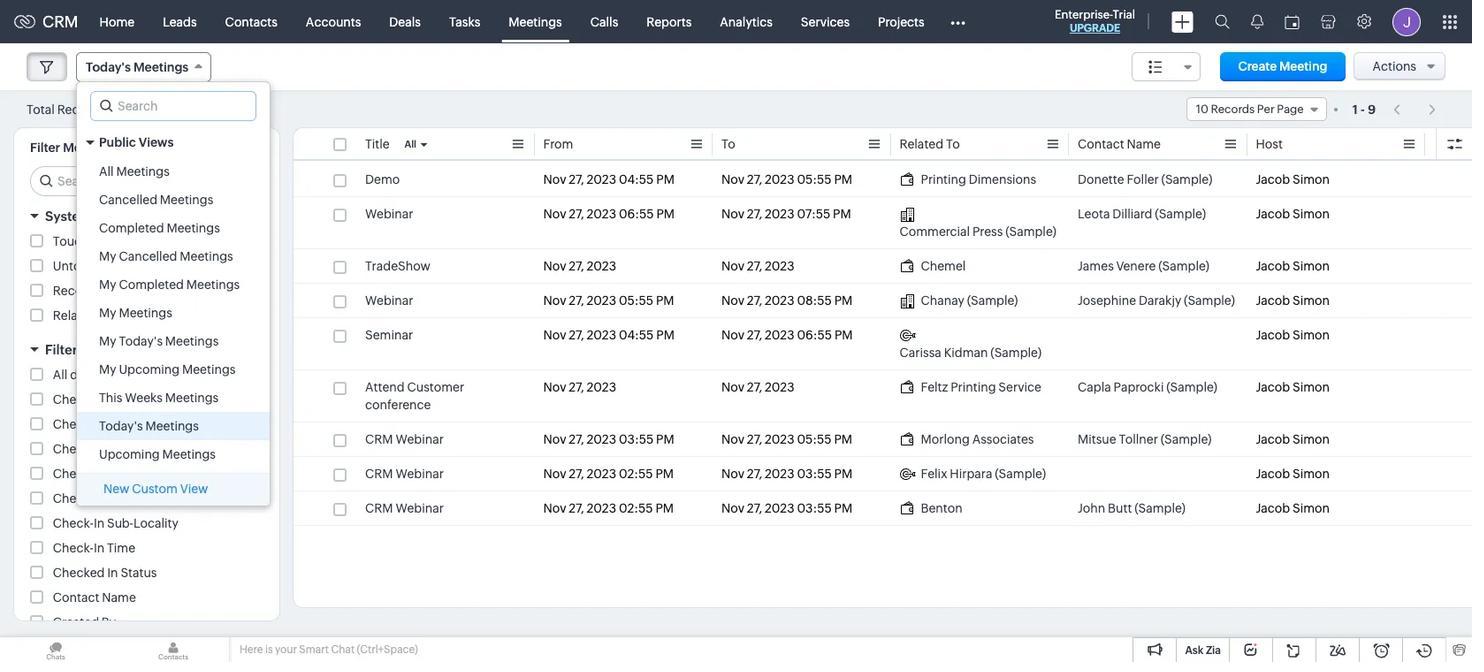 Task type: vqa. For each thing, say whether or not it's contained in the screenshot.
2nd Simon from the top of the page
yes



Task type: locate. For each thing, give the bounding box(es) containing it.
2 simon from the top
[[1293, 207, 1330, 221]]

(sample) for mitsue tollner (sample)
[[1161, 432, 1212, 446]]

records up fields on the bottom left of the page
[[99, 309, 147, 323]]

my meetings
[[99, 306, 172, 320]]

jacob for mitsue tollner (sample)
[[1256, 432, 1290, 446]]

0 horizontal spatial to
[[721, 137, 735, 151]]

contact name up donette
[[1078, 137, 1161, 151]]

check- for check-in time
[[53, 541, 94, 555]]

6 jacob simon from the top
[[1256, 380, 1330, 394]]

meetings down my today's meetings option
[[182, 362, 236, 377]]

4 simon from the top
[[1293, 294, 1330, 308]]

search text field up 'system defined filters' dropdown button
[[31, 167, 265, 195]]

2 vertical spatial crm webinar
[[365, 501, 444, 515]]

all
[[404, 139, 416, 149], [99, 164, 114, 179], [53, 368, 68, 382]]

row group containing demo
[[294, 163, 1472, 526]]

navigation
[[1385, 96, 1446, 122]]

2 02:55 from the top
[[619, 501, 653, 515]]

0 vertical spatial filter
[[30, 141, 60, 155]]

0 vertical spatial crm webinar
[[365, 432, 444, 446]]

6 jacob from the top
[[1256, 380, 1290, 394]]

check- for check-in by
[[53, 417, 94, 431]]

all right "title"
[[404, 139, 416, 149]]

1 horizontal spatial action
[[149, 309, 187, 323]]

check-
[[53, 393, 94, 407], [53, 417, 94, 431], [53, 442, 94, 456], [53, 467, 94, 481], [53, 492, 94, 506], [53, 516, 94, 530], [53, 541, 94, 555]]

7 jacob from the top
[[1256, 432, 1290, 446]]

here is your smart chat (ctrl+space)
[[240, 644, 418, 656]]

nov 27, 2023 03:55 pm
[[543, 432, 674, 446], [721, 467, 852, 481], [721, 501, 852, 515]]

1 crm webinar from the top
[[365, 432, 444, 446]]

1 jacob from the top
[[1256, 172, 1290, 187]]

(sample) inside the "chanay (sample)" link
[[967, 294, 1018, 308]]

related records action
[[53, 309, 187, 323]]

9 simon from the top
[[1293, 501, 1330, 515]]

1 vertical spatial cancelled
[[119, 249, 177, 263]]

views
[[139, 135, 174, 149]]

records inside field
[[1211, 103, 1255, 116]]

1 webinar link from the top
[[365, 205, 413, 223]]

simon for john butt (sample)
[[1293, 501, 1330, 515]]

1 vertical spatial 06:55
[[797, 328, 832, 342]]

(sample) inside mitsue tollner (sample) "link"
[[1161, 432, 1212, 446]]

2 crm webinar link from the top
[[365, 465, 444, 483]]

my for my upcoming meetings
[[99, 362, 116, 377]]

3 jacob simon from the top
[[1256, 259, 1330, 273]]

1 vertical spatial nov 27, 2023 02:55 pm
[[543, 501, 674, 515]]

0 vertical spatial crm webinar link
[[365, 431, 444, 448]]

(sample) down associates
[[995, 467, 1046, 481]]

check- for check-in state
[[53, 492, 94, 506]]

2 vertical spatial nov 27, 2023 03:55 pm
[[721, 501, 852, 515]]

record action
[[53, 284, 135, 298]]

1 vertical spatial nov 27, 2023 06:55 pm
[[721, 328, 853, 342]]

2 horizontal spatial all
[[404, 139, 416, 149]]

1 vertical spatial webinar link
[[365, 292, 413, 309]]

by right "created"
[[102, 615, 116, 629]]

tasks link
[[435, 0, 495, 43]]

meetings left by
[[63, 141, 118, 155]]

custom
[[132, 482, 178, 496]]

records for touched
[[106, 234, 154, 248]]

tradeshow link
[[365, 257, 431, 275]]

all left "day"
[[53, 368, 68, 382]]

completed inside completed meetings option
[[99, 221, 164, 235]]

4 jacob simon from the top
[[1256, 294, 1330, 308]]

action up my today's meetings option
[[149, 309, 187, 323]]

profile image
[[1392, 8, 1421, 36]]

josephine darakjy (sample) link
[[1078, 292, 1235, 309]]

today's down my meetings
[[119, 334, 163, 348]]

None field
[[1131, 52, 1200, 81]]

6 check- from the top
[[53, 516, 94, 530]]

webinar link
[[365, 205, 413, 223], [365, 292, 413, 309]]

check- up check-in time
[[53, 516, 94, 530]]

nov 27, 2023 06:55 pm
[[543, 207, 675, 221], [721, 328, 853, 342]]

2 webinar link from the top
[[365, 292, 413, 309]]

all for all meetings
[[99, 164, 114, 179]]

nov 27, 2023 05:55 pm for nov 27, 2023 03:55 pm
[[721, 432, 852, 446]]

upgrade
[[1070, 22, 1120, 34]]

0 vertical spatial upcoming
[[119, 362, 180, 377]]

0 horizontal spatial contact
[[53, 591, 99, 605]]

meetings up my today's meetings
[[119, 306, 172, 320]]

6 simon from the top
[[1293, 380, 1330, 394]]

size image
[[1148, 59, 1162, 75]]

in for state
[[94, 492, 105, 506]]

leota dilliard (sample) link
[[1078, 205, 1206, 223]]

5 jacob simon from the top
[[1256, 328, 1330, 342]]

today's meetings down home
[[86, 60, 189, 74]]

1 check- from the top
[[53, 393, 94, 407]]

7 check- from the top
[[53, 541, 94, 555]]

1 horizontal spatial 06:55
[[797, 328, 832, 342]]

total
[[27, 102, 55, 116]]

9 for total records 9
[[107, 103, 115, 116]]

jacob for james venere (sample)
[[1256, 259, 1290, 273]]

1 vertical spatial all
[[99, 164, 114, 179]]

0 vertical spatial related
[[900, 137, 943, 151]]

check- for check-in city
[[53, 442, 94, 456]]

(sample) inside donette foller (sample) link
[[1161, 172, 1212, 187]]

(sample) inside james venere (sample) link
[[1158, 259, 1209, 273]]

check-in city
[[53, 442, 130, 456]]

5 check- from the top
[[53, 492, 94, 506]]

contact up donette
[[1078, 137, 1124, 151]]

search text field up public views dropdown button
[[91, 92, 256, 120]]

weeks
[[125, 391, 163, 405]]

check- down check-in by
[[53, 442, 94, 456]]

9 jacob from the top
[[1256, 501, 1290, 515]]

0 vertical spatial 05:55
[[797, 172, 832, 187]]

records up my completed meetings
[[120, 259, 167, 273]]

9 jacob simon from the top
[[1256, 501, 1330, 515]]

today's
[[86, 60, 131, 74], [119, 334, 163, 348], [99, 419, 143, 433]]

1 horizontal spatial 9
[[1368, 102, 1376, 116]]

nov 27, 2023 02:55 pm for felix hirpara (sample)
[[543, 467, 674, 481]]

carissa kidman (sample) link
[[900, 326, 1060, 362]]

completed
[[99, 221, 164, 235], [119, 278, 184, 292]]

system defined filters
[[45, 209, 187, 224]]

05:55
[[797, 172, 832, 187], [619, 294, 653, 308], [797, 432, 832, 446]]

0 vertical spatial nov 27, 2023 04:55 pm
[[543, 172, 674, 187]]

upcoming up weeks
[[119, 362, 180, 377]]

1 vertical spatial nov 27, 2023 04:55 pm
[[543, 328, 674, 342]]

4 jacob from the top
[[1256, 294, 1290, 308]]

(sample) for capla paprocki (sample)
[[1166, 380, 1217, 394]]

by up "day"
[[80, 342, 96, 357]]

to
[[721, 137, 735, 151], [946, 137, 960, 151]]

meetings down my cancelled meetings option
[[186, 278, 240, 292]]

9 right the -
[[1368, 102, 1376, 116]]

simon for mitsue tollner (sample)
[[1293, 432, 1330, 446]]

0 vertical spatial webinar link
[[365, 205, 413, 223]]

webinar link down demo
[[365, 205, 413, 223]]

in for time
[[94, 541, 105, 555]]

paprocki
[[1114, 380, 1164, 394]]

0 horizontal spatial action
[[97, 284, 135, 298]]

name up foller
[[1127, 137, 1161, 151]]

crm webinar for felix
[[365, 467, 444, 481]]

2 my from the top
[[99, 278, 116, 292]]

sub-
[[107, 516, 133, 530]]

cancelled down completed meetings
[[119, 249, 177, 263]]

2 check- from the top
[[53, 417, 94, 431]]

0 vertical spatial nov 27, 2023 06:55 pm
[[543, 207, 675, 221]]

time
[[107, 541, 135, 555]]

meetings up my upcoming meetings option
[[165, 334, 219, 348]]

related up printing dimensions link
[[900, 137, 943, 151]]

0 vertical spatial completed
[[99, 221, 164, 235]]

1 vertical spatial today's
[[119, 334, 163, 348]]

all for all day
[[53, 368, 68, 382]]

related
[[900, 137, 943, 151], [53, 309, 97, 323]]

reports
[[647, 15, 692, 29]]

today's inside the today's meetings field
[[86, 60, 131, 74]]

2 vertical spatial all
[[53, 368, 68, 382]]

printing down related to
[[921, 172, 966, 187]]

home link
[[85, 0, 149, 43]]

cancelled
[[99, 193, 157, 207], [119, 249, 177, 263]]

simon for james venere (sample)
[[1293, 259, 1330, 273]]

chats image
[[0, 637, 111, 662]]

my down record action
[[99, 306, 116, 320]]

completed meetings
[[99, 221, 220, 235]]

jacob simon for donette foller (sample)
[[1256, 172, 1330, 187]]

in up check-in by
[[94, 393, 105, 407]]

records
[[57, 102, 105, 116], [1211, 103, 1255, 116], [106, 234, 154, 248], [120, 259, 167, 273], [99, 309, 147, 323]]

in left status
[[107, 566, 118, 580]]

1 vertical spatial 02:55
[[619, 501, 653, 515]]

1 vertical spatial 05:55
[[619, 294, 653, 308]]

in left time
[[94, 541, 105, 555]]

(sample) inside josephine darakjy (sample) link
[[1184, 294, 1235, 308]]

james
[[1078, 259, 1114, 273]]

(sample) inside the felix hirpara (sample) link
[[995, 467, 1046, 481]]

1 vertical spatial 04:55
[[619, 328, 654, 342]]

0 vertical spatial contact
[[1078, 137, 1124, 151]]

1 horizontal spatial to
[[946, 137, 960, 151]]

in left state at bottom left
[[94, 492, 105, 506]]

(sample) right paprocki
[[1166, 380, 1217, 394]]

in down check-in address
[[94, 417, 105, 431]]

2 vertical spatial by
[[102, 615, 116, 629]]

search image
[[1215, 14, 1230, 29]]

webinar link up seminar link
[[365, 292, 413, 309]]

0 vertical spatial today's
[[86, 60, 131, 74]]

0 vertical spatial name
[[1127, 137, 1161, 151]]

upcoming up country
[[99, 447, 160, 462]]

2 crm webinar from the top
[[365, 467, 444, 481]]

0 vertical spatial 03:55
[[619, 432, 654, 446]]

(sample) inside the capla paprocki (sample) link
[[1166, 380, 1217, 394]]

total records 9
[[27, 102, 115, 116]]

1 crm webinar link from the top
[[365, 431, 444, 448]]

my down fields on the bottom left of the page
[[99, 362, 116, 377]]

seminar link
[[365, 326, 413, 344]]

0 vertical spatial nov 27, 2023 03:55 pm
[[543, 432, 674, 446]]

1 vertical spatial completed
[[119, 278, 184, 292]]

my today's meetings
[[99, 334, 219, 348]]

(sample) right butt
[[1134, 501, 1186, 515]]

04:55 for nov 27, 2023 05:55 pm
[[619, 172, 654, 187]]

(sample) inside carissa kidman (sample) link
[[990, 346, 1042, 360]]

3 crm webinar link from the top
[[365, 500, 444, 517]]

0 vertical spatial nov 27, 2023 05:55 pm
[[721, 172, 852, 187]]

0 vertical spatial search text field
[[91, 92, 256, 120]]

today's meetings inside public views region
[[99, 419, 199, 433]]

nov 27, 2023 04:55 pm
[[543, 172, 674, 187], [543, 328, 674, 342]]

jacob simon for mitsue tollner (sample)
[[1256, 432, 1330, 446]]

in up new
[[94, 467, 105, 481]]

1 vertical spatial upcoming
[[99, 447, 160, 462]]

josephine
[[1078, 294, 1136, 308]]

1 vertical spatial by
[[107, 417, 121, 431]]

5 my from the top
[[99, 362, 116, 377]]

records for total
[[57, 102, 105, 116]]

3 check- from the top
[[53, 442, 94, 456]]

1 nov 27, 2023 02:55 pm from the top
[[543, 467, 674, 481]]

create menu element
[[1161, 0, 1204, 43]]

1 simon from the top
[[1293, 172, 1330, 187]]

meetings down leads link
[[133, 60, 189, 74]]

10 records per page
[[1196, 103, 1304, 116]]

1 vertical spatial search text field
[[31, 167, 265, 195]]

check- down check-in country
[[53, 492, 94, 506]]

printing down the carissa kidman (sample)
[[951, 380, 996, 394]]

0 vertical spatial cancelled
[[99, 193, 157, 207]]

0 vertical spatial today's meetings
[[86, 60, 189, 74]]

1 vertical spatial filter
[[45, 342, 77, 357]]

(sample) right press
[[1005, 225, 1056, 239]]

benton link
[[900, 500, 963, 517]]

2 vertical spatial 03:55
[[797, 501, 832, 515]]

1 02:55 from the top
[[619, 467, 653, 481]]

mitsue tollner (sample)
[[1078, 432, 1212, 446]]

signals element
[[1240, 0, 1274, 43]]

state
[[107, 492, 137, 506]]

by
[[80, 342, 96, 357], [107, 417, 121, 431], [102, 615, 116, 629]]

(sample) for john butt (sample)
[[1134, 501, 1186, 515]]

3 simon from the top
[[1293, 259, 1330, 273]]

crm for benton
[[365, 501, 393, 515]]

0 vertical spatial contact name
[[1078, 137, 1161, 151]]

webinar link for nov 27, 2023 05:55 pm
[[365, 292, 413, 309]]

0 horizontal spatial nov 27, 2023 06:55 pm
[[543, 207, 675, 221]]

filter down total
[[30, 141, 60, 155]]

2 jacob simon from the top
[[1256, 207, 1330, 221]]

by up city
[[107, 417, 121, 431]]

4 check- from the top
[[53, 467, 94, 481]]

in
[[94, 393, 105, 407], [94, 417, 105, 431], [94, 442, 105, 456], [94, 467, 105, 481], [94, 492, 105, 506], [94, 516, 105, 530], [94, 541, 105, 555], [107, 566, 118, 580]]

1 vertical spatial action
[[149, 309, 187, 323]]

2 to from the left
[[946, 137, 960, 151]]

1 nov 27, 2023 04:55 pm from the top
[[543, 172, 674, 187]]

04:55 for nov 27, 2023 06:55 pm
[[619, 328, 654, 342]]

7 simon from the top
[[1293, 432, 1330, 446]]

1 vertical spatial printing
[[951, 380, 996, 394]]

related down record
[[53, 309, 97, 323]]

dilliard
[[1112, 207, 1152, 221]]

jacob simon for josephine darakjy (sample)
[[1256, 294, 1330, 308]]

check- up checked
[[53, 541, 94, 555]]

1 jacob simon from the top
[[1256, 172, 1330, 187]]

seminar
[[365, 328, 413, 342]]

2 04:55 from the top
[[619, 328, 654, 342]]

2 vertical spatial 05:55
[[797, 432, 832, 446]]

morlong associates
[[921, 432, 1034, 446]]

analytics link
[[706, 0, 787, 43]]

my for my today's meetings
[[99, 334, 116, 348]]

nov 27, 2023 08:55 pm
[[721, 294, 853, 308]]

0 vertical spatial 06:55
[[619, 207, 654, 221]]

Other Modules field
[[939, 8, 977, 36]]

cancelled meetings
[[99, 193, 213, 207]]

in for country
[[94, 467, 105, 481]]

03:55 for felix hirpara (sample)
[[797, 467, 832, 481]]

filter inside dropdown button
[[45, 342, 77, 357]]

9 up public
[[107, 103, 115, 116]]

0 vertical spatial nov 27, 2023 02:55 pm
[[543, 467, 674, 481]]

my today's meetings option
[[77, 327, 270, 355]]

all down public
[[99, 164, 114, 179]]

my for my cancelled meetings
[[99, 249, 116, 263]]

1 vertical spatial related
[[53, 309, 97, 323]]

2 vertical spatial nov 27, 2023 05:55 pm
[[721, 432, 852, 446]]

today's down home link
[[86, 60, 131, 74]]

records for related
[[99, 309, 147, 323]]

check- down all day
[[53, 393, 94, 407]]

(sample) inside the "leota dilliard (sample)" "link"
[[1155, 207, 1206, 221]]

carissa kidman (sample)
[[900, 346, 1042, 360]]

(sample) inside commercial press (sample) "link"
[[1005, 225, 1056, 239]]

7 jacob simon from the top
[[1256, 432, 1330, 446]]

today's meetings down weeks
[[99, 419, 199, 433]]

create menu image
[[1171, 11, 1194, 32]]

check- up check-in city
[[53, 417, 94, 431]]

02:55
[[619, 467, 653, 481], [619, 501, 653, 515]]

name down checked in status
[[102, 591, 136, 605]]

0 horizontal spatial 9
[[107, 103, 115, 116]]

(sample) right dilliard
[[1155, 207, 1206, 221]]

nov 27, 2023 05:55 pm for nov 27, 2023 04:55 pm
[[721, 172, 852, 187]]

filter up all day
[[45, 342, 77, 357]]

3 jacob from the top
[[1256, 259, 1290, 273]]

contacts link
[[211, 0, 292, 43]]

0 vertical spatial all
[[404, 139, 416, 149]]

all inside "all meetings" option
[[99, 164, 114, 179]]

1 04:55 from the top
[[619, 172, 654, 187]]

hirpara
[[950, 467, 992, 481]]

crm for felix hirpara (sample)
[[365, 467, 393, 481]]

in for address
[[94, 393, 105, 407]]

in for by
[[94, 417, 105, 431]]

1 vertical spatial today's meetings
[[99, 419, 199, 433]]

(sample) right darakjy on the right top of page
[[1184, 294, 1235, 308]]

capla paprocki (sample) link
[[1078, 378, 1217, 396]]

1 vertical spatial nov 27, 2023 03:55 pm
[[721, 467, 852, 481]]

records down defined
[[106, 234, 154, 248]]

nov 27, 2023 06:55 pm down from at the left
[[543, 207, 675, 221]]

(sample) inside the john butt (sample) link
[[1134, 501, 1186, 515]]

crm webinar link
[[365, 431, 444, 448], [365, 465, 444, 483], [365, 500, 444, 517]]

1 vertical spatial name
[[102, 591, 136, 605]]

day
[[70, 368, 91, 382]]

check- for check-in country
[[53, 467, 94, 481]]

1 vertical spatial crm webinar link
[[365, 465, 444, 483]]

my down the related records action
[[99, 334, 116, 348]]

meetings up filters
[[160, 193, 213, 207]]

contact up "created"
[[53, 591, 99, 605]]

1 horizontal spatial related
[[900, 137, 943, 151]]

check- down check-in city
[[53, 467, 94, 481]]

1 vertical spatial 03:55
[[797, 467, 832, 481]]

4 my from the top
[[99, 334, 116, 348]]

signals image
[[1251, 14, 1263, 29]]

in for city
[[94, 442, 105, 456]]

filter by fields
[[45, 342, 137, 357]]

1 my from the top
[[99, 249, 116, 263]]

all for all
[[404, 139, 416, 149]]

pm
[[656, 172, 674, 187], [834, 172, 852, 187], [656, 207, 675, 221], [833, 207, 851, 221], [656, 294, 674, 308], [834, 294, 853, 308], [656, 328, 674, 342], [835, 328, 853, 342], [656, 432, 674, 446], [834, 432, 852, 446], [656, 467, 674, 481], [834, 467, 852, 481], [656, 501, 674, 515], [834, 501, 852, 515]]

check-in country
[[53, 467, 154, 481]]

webinar
[[365, 207, 413, 221], [365, 294, 413, 308], [396, 432, 444, 446], [396, 467, 444, 481], [396, 501, 444, 515]]

records right '10'
[[1211, 103, 1255, 116]]

my down the untouched records
[[99, 278, 116, 292]]

defined
[[95, 209, 145, 224]]

2 nov 27, 2023 04:55 pm from the top
[[543, 328, 674, 342]]

crm webinar link for felix
[[365, 465, 444, 483]]

meetings down by
[[116, 164, 170, 179]]

nov 27, 2023 06:55 pm down nov 27, 2023 08:55 pm
[[721, 328, 853, 342]]

my down touched records
[[99, 249, 116, 263]]

05:55 for nov 27, 2023 03:55 pm
[[797, 432, 832, 446]]

jacob simon
[[1256, 172, 1330, 187], [1256, 207, 1330, 221], [1256, 259, 1330, 273], [1256, 294, 1330, 308], [1256, 328, 1330, 342], [1256, 380, 1330, 394], [1256, 432, 1330, 446], [1256, 467, 1330, 481], [1256, 501, 1330, 515]]

simon for donette foller (sample)
[[1293, 172, 1330, 187]]

Today's Meetings field
[[76, 52, 211, 82]]

0 vertical spatial 02:55
[[619, 467, 653, 481]]

touched
[[53, 234, 104, 248]]

0 horizontal spatial all
[[53, 368, 68, 382]]

3 my from the top
[[99, 306, 116, 320]]

jacob simon for james venere (sample)
[[1256, 259, 1330, 273]]

(sample) up service
[[990, 346, 1042, 360]]

records up filter meetings by
[[57, 102, 105, 116]]

0 horizontal spatial related
[[53, 309, 97, 323]]

0 vertical spatial by
[[80, 342, 96, 357]]

my upcoming meetings option
[[77, 355, 270, 384]]

name
[[1127, 137, 1161, 151], [102, 591, 136, 605]]

2 jacob from the top
[[1256, 207, 1290, 221]]

9 inside total records 9
[[107, 103, 115, 116]]

new
[[103, 482, 129, 496]]

crm webinar
[[365, 432, 444, 446], [365, 467, 444, 481], [365, 501, 444, 515]]

(sample) for james venere (sample)
[[1158, 259, 1209, 273]]

contact name up the created by
[[53, 591, 136, 605]]

cancelled inside cancelled meetings option
[[99, 193, 157, 207]]

1 vertical spatial nov 27, 2023 05:55 pm
[[543, 294, 674, 308]]

action up the related records action
[[97, 284, 135, 298]]

accounts link
[[292, 0, 375, 43]]

2 vertical spatial crm webinar link
[[365, 500, 444, 517]]

records for untouched
[[120, 259, 167, 273]]

1 vertical spatial crm webinar
[[365, 467, 444, 481]]

1 horizontal spatial contact
[[1078, 137, 1124, 151]]

simon for josephine darakjy (sample)
[[1293, 294, 1330, 308]]

demo
[[365, 172, 400, 187]]

my cancelled meetings
[[99, 249, 233, 263]]

0 horizontal spatial name
[[102, 591, 136, 605]]

Search text field
[[91, 92, 256, 120], [31, 167, 265, 195]]

row group
[[294, 163, 1472, 526]]

jacob
[[1256, 172, 1290, 187], [1256, 207, 1290, 221], [1256, 259, 1290, 273], [1256, 294, 1290, 308], [1256, 328, 1290, 342], [1256, 380, 1290, 394], [1256, 432, 1290, 446], [1256, 467, 1290, 481], [1256, 501, 1290, 515]]

calls link
[[576, 0, 632, 43]]

0 horizontal spatial contact name
[[53, 591, 136, 605]]

meetings down my upcoming meetings option
[[165, 391, 219, 405]]

cancelled up defined
[[99, 193, 157, 207]]

(sample) up carissa kidman (sample) link
[[967, 294, 1018, 308]]

check-in sub-locality
[[53, 516, 178, 530]]

meetings up view
[[162, 447, 216, 462]]

jacob for john butt (sample)
[[1256, 501, 1290, 515]]

1 horizontal spatial all
[[99, 164, 114, 179]]

2 nov 27, 2023 02:55 pm from the top
[[543, 501, 674, 515]]

in left sub-
[[94, 516, 105, 530]]

tasks
[[449, 15, 480, 29]]

02:55 for felix hirpara (sample)
[[619, 467, 653, 481]]

(sample) right foller
[[1161, 172, 1212, 187]]

today's up city
[[99, 419, 143, 433]]

0 vertical spatial 04:55
[[619, 172, 654, 187]]

public views region
[[77, 157, 270, 469]]

(sample) up darakjy on the right top of page
[[1158, 259, 1209, 273]]

in left city
[[94, 442, 105, 456]]

related for related records action
[[53, 309, 97, 323]]

printing dimensions link
[[900, 171, 1036, 188]]

(sample) right tollner
[[1161, 432, 1212, 446]]

meetings link
[[495, 0, 576, 43]]

actions
[[1373, 59, 1416, 73]]

-
[[1360, 102, 1365, 116]]

by inside the "filter by fields" dropdown button
[[80, 342, 96, 357]]



Task type: describe. For each thing, give the bounding box(es) containing it.
mitsue tollner (sample) link
[[1078, 431, 1212, 448]]

webinar for morlong associates
[[396, 432, 444, 446]]

jacob for josephine darakjy (sample)
[[1256, 294, 1290, 308]]

here
[[240, 644, 263, 656]]

created
[[53, 615, 99, 629]]

contacts image
[[118, 637, 229, 662]]

today's inside my today's meetings option
[[119, 334, 163, 348]]

check-in state
[[53, 492, 137, 506]]

(sample) for donette foller (sample)
[[1161, 172, 1212, 187]]

(sample) for leota dilliard (sample)
[[1155, 207, 1206, 221]]

webinar link for nov 27, 2023 06:55 pm
[[365, 205, 413, 223]]

new custom view
[[103, 482, 208, 496]]

feltz
[[921, 380, 948, 394]]

completed inside my completed meetings option
[[119, 278, 184, 292]]

related for related to
[[900, 137, 943, 151]]

meetings left "calls"
[[509, 15, 562, 29]]

upcoming meetings
[[99, 447, 216, 462]]

zia
[[1206, 645, 1221, 657]]

webinar for benton
[[396, 501, 444, 515]]

accounts
[[306, 15, 361, 29]]

donette foller (sample)
[[1078, 172, 1212, 187]]

filter for filter meetings by
[[30, 141, 60, 155]]

check-in address
[[53, 393, 154, 407]]

jacob simon for leota dilliard (sample)
[[1256, 207, 1330, 221]]

cancelled meetings option
[[77, 186, 270, 214]]

cancelled inside my cancelled meetings option
[[119, 249, 177, 263]]

10 Records Per Page field
[[1186, 97, 1327, 121]]

my completed meetings
[[99, 278, 240, 292]]

meetings up my cancelled meetings option
[[167, 221, 220, 235]]

create
[[1238, 59, 1277, 73]]

commercial press (sample) link
[[900, 205, 1060, 240]]

02:55 for benton
[[619, 501, 653, 515]]

system defined filters button
[[14, 201, 279, 232]]

search element
[[1204, 0, 1240, 43]]

customer
[[407, 380, 464, 394]]

in for sub-
[[94, 516, 105, 530]]

9 for 1 - 9
[[1368, 102, 1376, 116]]

(ctrl+space)
[[357, 644, 418, 656]]

8 simon from the top
[[1293, 467, 1330, 481]]

page
[[1277, 103, 1304, 116]]

1 horizontal spatial contact name
[[1078, 137, 1161, 151]]

jacob simon for john butt (sample)
[[1256, 501, 1330, 515]]

records for 10
[[1211, 103, 1255, 116]]

country
[[107, 467, 154, 481]]

meeting
[[1279, 59, 1328, 73]]

nov 27, 2023 03:55 pm for benton
[[721, 501, 852, 515]]

crm webinar for morlong
[[365, 432, 444, 446]]

press
[[973, 225, 1003, 239]]

meetings inside field
[[133, 60, 189, 74]]

1 horizontal spatial nov 27, 2023 06:55 pm
[[721, 328, 853, 342]]

capla paprocki (sample)
[[1078, 380, 1217, 394]]

smart
[[299, 644, 329, 656]]

0 vertical spatial printing
[[921, 172, 966, 187]]

by for filter
[[80, 342, 96, 357]]

james venere (sample) link
[[1078, 257, 1209, 275]]

5 jacob from the top
[[1256, 328, 1290, 342]]

service
[[998, 380, 1041, 394]]

chanay (sample) link
[[900, 292, 1018, 309]]

0 horizontal spatial 06:55
[[619, 207, 654, 221]]

meetings up "upcoming meetings" option
[[145, 419, 199, 433]]

this weeks meetings
[[99, 391, 219, 405]]

deals link
[[375, 0, 435, 43]]

simon for leota dilliard (sample)
[[1293, 207, 1330, 221]]

(sample) for josephine darakjy (sample)
[[1184, 294, 1235, 308]]

chanay (sample)
[[921, 294, 1018, 308]]

1
[[1352, 102, 1358, 116]]

butt
[[1108, 501, 1132, 515]]

2 vertical spatial today's
[[99, 419, 143, 433]]

completed meetings option
[[77, 214, 270, 242]]

08:55
[[797, 294, 832, 308]]

1 vertical spatial contact name
[[53, 591, 136, 605]]

nov 27, 2023 04:55 pm for nov 27, 2023 05:55 pm
[[543, 172, 674, 187]]

fields
[[99, 342, 137, 357]]

projects link
[[864, 0, 939, 43]]

public views button
[[77, 127, 270, 157]]

felix
[[921, 467, 947, 481]]

ask
[[1185, 645, 1204, 657]]

nov 27, 2023 03:55 pm for felix hirpara (sample)
[[721, 467, 852, 481]]

associates
[[972, 432, 1034, 446]]

jacob for donette foller (sample)
[[1256, 172, 1290, 187]]

today's meetings inside the today's meetings field
[[86, 60, 189, 74]]

reports link
[[632, 0, 706, 43]]

trial
[[1113, 8, 1135, 21]]

webinar for felix hirpara (sample)
[[396, 467, 444, 481]]

jacob simon for capla paprocki (sample)
[[1256, 380, 1330, 394]]

donette foller (sample) link
[[1078, 171, 1212, 188]]

john
[[1078, 501, 1105, 515]]

(sample) for commercial press (sample)
[[1005, 225, 1056, 239]]

nov 27, 2023 02:55 pm for benton
[[543, 501, 674, 515]]

capla
[[1078, 380, 1111, 394]]

public
[[99, 135, 136, 149]]

simon for capla paprocki (sample)
[[1293, 380, 1330, 394]]

by for created
[[102, 615, 116, 629]]

my for my completed meetings
[[99, 278, 116, 292]]

john butt (sample)
[[1078, 501, 1186, 515]]

analytics
[[720, 15, 773, 29]]

foller
[[1127, 172, 1159, 187]]

demo link
[[365, 171, 400, 188]]

filters
[[148, 209, 187, 224]]

3 crm webinar from the top
[[365, 501, 444, 515]]

conference
[[365, 398, 431, 412]]

check- for check-in sub-locality
[[53, 516, 94, 530]]

feltz printing service
[[921, 380, 1041, 394]]

check- for check-in address
[[53, 393, 94, 407]]

chat
[[331, 644, 355, 656]]

5 simon from the top
[[1293, 328, 1330, 342]]

host
[[1256, 137, 1283, 151]]

1 to from the left
[[721, 137, 735, 151]]

commercial
[[900, 225, 970, 239]]

my completed meetings option
[[77, 271, 270, 299]]

in for status
[[107, 566, 118, 580]]

meetings up my completed meetings option
[[180, 249, 233, 263]]

by
[[121, 141, 135, 155]]

leota dilliard (sample)
[[1078, 207, 1206, 221]]

1 horizontal spatial name
[[1127, 137, 1161, 151]]

crm webinar link for morlong
[[365, 431, 444, 448]]

leota
[[1078, 207, 1110, 221]]

calls
[[590, 15, 618, 29]]

my for my meetings
[[99, 306, 116, 320]]

attend customer conference
[[365, 380, 464, 412]]

calendar image
[[1285, 15, 1300, 29]]

commercial press (sample)
[[900, 225, 1056, 239]]

check-in time
[[53, 541, 135, 555]]

services
[[801, 15, 850, 29]]

05:55 for nov 27, 2023 04:55 pm
[[797, 172, 832, 187]]

8 jacob from the top
[[1256, 467, 1290, 481]]

upcoming meetings option
[[77, 440, 270, 469]]

0 vertical spatial action
[[97, 284, 135, 298]]

is
[[265, 644, 273, 656]]

nov 27, 2023 04:55 pm for nov 27, 2023 06:55 pm
[[543, 328, 674, 342]]

felix hirpara (sample)
[[921, 467, 1046, 481]]

home
[[100, 15, 135, 29]]

contacts
[[225, 15, 277, 29]]

chanay
[[921, 294, 965, 308]]

per
[[1257, 103, 1275, 116]]

view
[[180, 482, 208, 496]]

crm for morlong associates
[[365, 432, 393, 446]]

status
[[121, 566, 157, 580]]

filter for filter by fields
[[45, 342, 77, 357]]

1 - 9
[[1352, 102, 1376, 116]]

carissa
[[900, 346, 941, 360]]

attend
[[365, 380, 405, 394]]

this weeks meetings option
[[77, 384, 270, 412]]

(sample) for carissa kidman (sample)
[[990, 346, 1042, 360]]

03:55 for benton
[[797, 501, 832, 515]]

1 vertical spatial contact
[[53, 591, 99, 605]]

my cancelled meetings option
[[77, 242, 270, 271]]

your
[[275, 644, 297, 656]]

all meetings option
[[77, 157, 270, 186]]

(sample) for felix hirpara (sample)
[[995, 467, 1046, 481]]

8 jacob simon from the top
[[1256, 467, 1330, 481]]

darakjy
[[1139, 294, 1181, 308]]

jacob for leota dilliard (sample)
[[1256, 207, 1290, 221]]

10
[[1196, 103, 1208, 116]]

profile element
[[1382, 0, 1431, 43]]

jacob for capla paprocki (sample)
[[1256, 380, 1290, 394]]

josephine darakjy (sample)
[[1078, 294, 1235, 308]]



